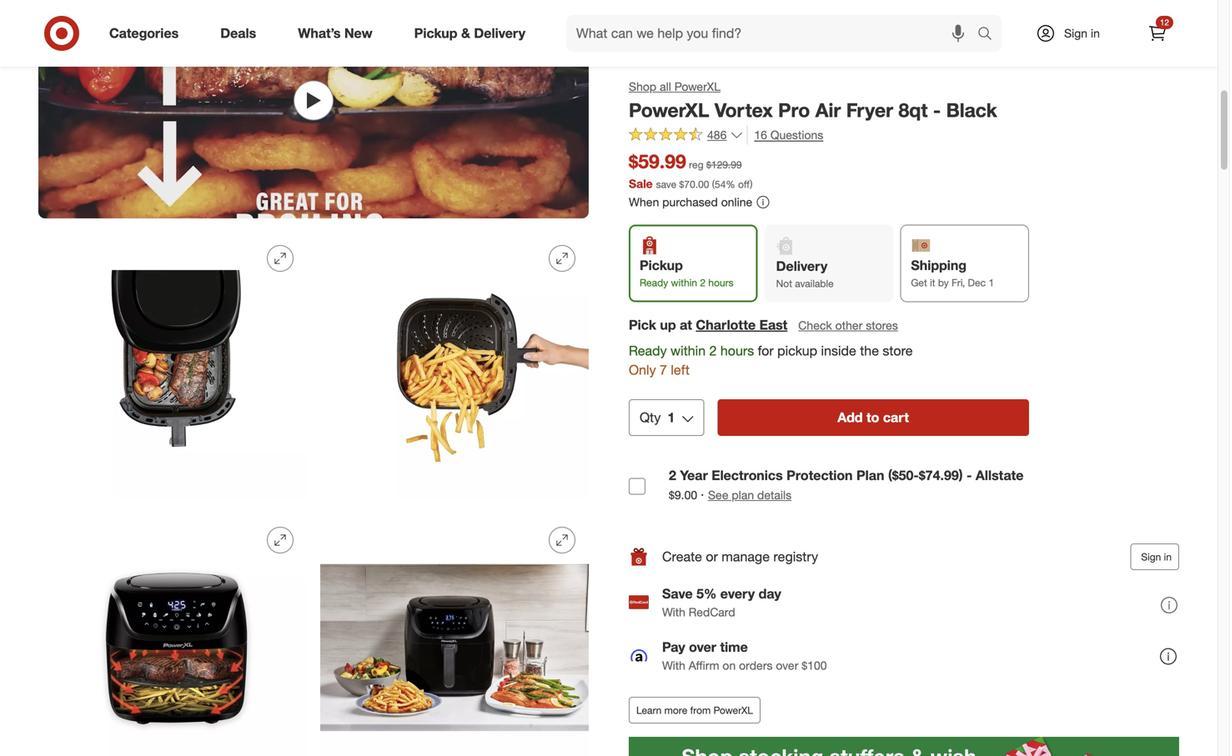 Task type: locate. For each thing, give the bounding box(es) containing it.
ready inside the pickup ready within 2 hours
[[640, 276, 668, 289]]

pickup left &
[[414, 25, 458, 41]]

7
[[660, 362, 667, 378]]

create or manage registry
[[662, 549, 818, 565]]

sign
[[1064, 26, 1088, 40], [1141, 551, 1161, 563]]

see
[[708, 488, 729, 503]]

0 vertical spatial delivery
[[474, 25, 525, 41]]

0 vertical spatial 1
[[989, 276, 994, 289]]

1 vertical spatial delivery
[[776, 258, 828, 274]]

12 link
[[1139, 15, 1176, 52]]

1 horizontal spatial 1
[[989, 276, 994, 289]]

delivery up available
[[776, 258, 828, 274]]

with down pay
[[662, 659, 686, 673]]

1 horizontal spatial delivery
[[776, 258, 828, 274]]

create
[[662, 549, 702, 565]]

save
[[656, 178, 677, 191]]

2 inside the pickup ready within 2 hours
[[700, 276, 706, 289]]

1 vertical spatial ready
[[629, 343, 667, 359]]

2 within from the top
[[671, 343, 706, 359]]

powerxl for learn more from powerxl
[[714, 704, 753, 717]]

shop
[[629, 79, 657, 94]]

ready up pick
[[640, 276, 668, 289]]

powerxl right all
[[674, 79, 721, 94]]

0 vertical spatial in
[[1091, 26, 1100, 40]]

$59.99 reg $129.99 sale save $ 70.00 ( 54 % off )
[[629, 150, 753, 191]]

redcard
[[689, 605, 735, 620]]

1 horizontal spatial 2
[[700, 276, 706, 289]]

0 vertical spatial ready
[[640, 276, 668, 289]]

get
[[911, 276, 927, 289]]

with inside save 5% every day with redcard
[[662, 605, 686, 620]]

1 horizontal spatial sign
[[1141, 551, 1161, 563]]

- right 8qt
[[933, 99, 941, 122]]

- right $74.99)
[[967, 468, 972, 484]]

in
[[1091, 26, 1100, 40], [1164, 551, 1172, 563]]

1 horizontal spatial -
[[967, 468, 972, 484]]

0 horizontal spatial 1
[[668, 410, 675, 426]]

pickup up the up at the top of page
[[640, 257, 683, 273]]

1 inside shipping get it by fri, dec 1
[[989, 276, 994, 289]]

- inside the shop all powerxl powerxl vortex pro air fryer 8qt - black
[[933, 99, 941, 122]]

-
[[933, 99, 941, 122], [967, 468, 972, 484]]

with down the save
[[662, 605, 686, 620]]

2 up pick up at charlotte east
[[700, 276, 706, 289]]

0 horizontal spatial pickup
[[414, 25, 458, 41]]

1 horizontal spatial sign in
[[1141, 551, 1172, 563]]

at
[[680, 317, 692, 333]]

12
[[1160, 17, 1169, 28]]

1
[[989, 276, 994, 289], [668, 410, 675, 426]]

pick
[[629, 317, 656, 333]]

powerxl inside button
[[714, 704, 753, 717]]

1 vertical spatial sign
[[1141, 551, 1161, 563]]

$59.99
[[629, 150, 686, 173]]

within up left
[[671, 343, 706, 359]]

ready up the only
[[629, 343, 667, 359]]

1 vertical spatial with
[[662, 659, 686, 673]]

with inside pay over time with affirm on orders over $100
[[662, 659, 686, 673]]

other
[[835, 318, 863, 333]]

search button
[[970, 15, 1010, 55]]

by
[[938, 276, 949, 289]]

stores
[[866, 318, 898, 333]]

2 with from the top
[[662, 659, 686, 673]]

dec
[[968, 276, 986, 289]]

deals
[[220, 25, 256, 41]]

2 horizontal spatial 2
[[709, 343, 717, 359]]

2 down pick up at charlotte east
[[709, 343, 717, 359]]

(
[[712, 178, 715, 191]]

2 vertical spatial powerxl
[[714, 704, 753, 717]]

over left '$100'
[[776, 659, 798, 673]]

within
[[671, 276, 697, 289], [671, 343, 706, 359]]

delivery
[[474, 25, 525, 41], [776, 258, 828, 274]]

pickup & delivery
[[414, 25, 525, 41]]

0 vertical spatial over
[[689, 639, 716, 656]]

hours up charlotte
[[708, 276, 734, 289]]

ready inside ready within 2 hours for pickup inside the store only 7 left
[[629, 343, 667, 359]]

within inside the pickup ready within 2 hours
[[671, 276, 697, 289]]

questions
[[770, 128, 823, 143]]

None checkbox
[[629, 478, 646, 495]]

search
[[970, 27, 1010, 43]]

from
[[690, 704, 711, 717]]

1 vertical spatial powerxl
[[629, 99, 709, 122]]

1 horizontal spatial pickup
[[640, 257, 683, 273]]

$129.99
[[706, 159, 742, 171]]

1 vertical spatial hours
[[721, 343, 754, 359]]

&
[[461, 25, 470, 41]]

0 vertical spatial hours
[[708, 276, 734, 289]]

sign inside button
[[1141, 551, 1161, 563]]

pickup for &
[[414, 25, 458, 41]]

add to cart
[[838, 410, 909, 426]]

sign in button
[[1130, 544, 1179, 571]]

0 vertical spatial sign in
[[1064, 26, 1100, 40]]

2 left year
[[669, 468, 676, 484]]

1 vertical spatial over
[[776, 659, 798, 673]]

ready within 2 hours for pickup inside the store only 7 left
[[629, 343, 913, 378]]

deals link
[[206, 15, 277, 52]]

1 vertical spatial within
[[671, 343, 706, 359]]

available
[[795, 277, 834, 290]]

check other stores
[[798, 318, 898, 333]]

within up the at at the right top
[[671, 276, 697, 289]]

2 vertical spatial 2
[[669, 468, 676, 484]]

0 vertical spatial -
[[933, 99, 941, 122]]

powerxl vortex pro air fryer 8qt - black, 2 of 10, play video image
[[38, 0, 589, 219]]

what's new link
[[284, 15, 393, 52]]

486
[[707, 128, 727, 142]]

1 with from the top
[[662, 605, 686, 620]]

0 horizontal spatial -
[[933, 99, 941, 122]]

0 horizontal spatial over
[[689, 639, 716, 656]]

1 vertical spatial in
[[1164, 551, 1172, 563]]

0 vertical spatial within
[[671, 276, 697, 289]]

powerxl vortex pro air fryer 8qt - black, 5 of 10 image
[[38, 514, 307, 756]]

1 vertical spatial pickup
[[640, 257, 683, 273]]

0 vertical spatial pickup
[[414, 25, 458, 41]]

0 horizontal spatial 2
[[669, 468, 676, 484]]

delivery right &
[[474, 25, 525, 41]]

to
[[867, 410, 879, 426]]

1 vertical spatial 2
[[709, 343, 717, 359]]

charlotte
[[696, 317, 756, 333]]

powerxl right from
[[714, 704, 753, 717]]

hours down charlotte east button on the top of the page
[[721, 343, 754, 359]]

add to cart button
[[717, 400, 1029, 436]]

powerxl down all
[[629, 99, 709, 122]]

16 questions
[[754, 128, 823, 143]]

1 horizontal spatial over
[[776, 659, 798, 673]]

categories
[[109, 25, 179, 41]]

in inside button
[[1164, 551, 1172, 563]]

with
[[662, 605, 686, 620], [662, 659, 686, 673]]

over up affirm
[[689, 639, 716, 656]]

1 right qty
[[668, 410, 675, 426]]

hours inside the pickup ready within 2 hours
[[708, 276, 734, 289]]

time
[[720, 639, 748, 656]]

pay over time with affirm on orders over $100
[[662, 639, 827, 673]]

1 horizontal spatial in
[[1164, 551, 1172, 563]]

0 vertical spatial sign
[[1064, 26, 1088, 40]]

1 vertical spatial -
[[967, 468, 972, 484]]

0 horizontal spatial delivery
[[474, 25, 525, 41]]

vortex
[[715, 99, 773, 122]]

$74.99)
[[919, 468, 963, 484]]

pickup
[[414, 25, 458, 41], [640, 257, 683, 273]]

1 right dec
[[989, 276, 994, 289]]

sign in link
[[1022, 15, 1126, 52]]

not
[[776, 277, 792, 290]]

over
[[689, 639, 716, 656], [776, 659, 798, 673]]

pickup inside the pickup ready within 2 hours
[[640, 257, 683, 273]]

check other stores button
[[798, 317, 899, 335]]

pickup
[[777, 343, 817, 359]]

0 horizontal spatial in
[[1091, 26, 1100, 40]]

0 vertical spatial powerxl
[[674, 79, 721, 94]]

delivery inside delivery not available
[[776, 258, 828, 274]]

affirm
[[689, 659, 719, 673]]

day
[[759, 586, 781, 602]]

1 vertical spatial sign in
[[1141, 551, 1172, 563]]

0 vertical spatial 2
[[700, 276, 706, 289]]

1 within from the top
[[671, 276, 697, 289]]

0 vertical spatial with
[[662, 605, 686, 620]]

charlotte east button
[[696, 316, 788, 335]]

sign in
[[1064, 26, 1100, 40], [1141, 551, 1172, 563]]

year
[[680, 468, 708, 484]]



Task type: describe. For each thing, give the bounding box(es) containing it.
within inside ready within 2 hours for pickup inside the store only 7 left
[[671, 343, 706, 359]]

5%
[[697, 586, 717, 602]]

plan
[[857, 468, 885, 484]]

0 horizontal spatial sign
[[1064, 26, 1088, 40]]

details
[[757, 488, 792, 503]]

new
[[344, 25, 373, 41]]

%
[[726, 178, 735, 191]]

What can we help you find? suggestions appear below search field
[[566, 15, 982, 52]]

powerxl vortex pro air fryer 8qt - black, 3 of 10 image
[[38, 232, 307, 501]]

more
[[664, 704, 687, 717]]

off
[[738, 178, 750, 191]]

fri,
[[952, 276, 965, 289]]

delivery inside the pickup & delivery link
[[474, 25, 525, 41]]

inside
[[821, 343, 856, 359]]

electronics
[[712, 468, 783, 484]]

$9.00
[[669, 488, 697, 503]]

0 horizontal spatial sign in
[[1064, 26, 1100, 40]]

16
[[754, 128, 767, 143]]

delivery not available
[[776, 258, 834, 290]]

powerxl vortex pro air fryer 8qt - black, 4 of 10 image
[[320, 232, 589, 501]]

70.00
[[684, 178, 709, 191]]

sale
[[629, 176, 653, 191]]

every
[[720, 586, 755, 602]]

check
[[798, 318, 832, 333]]

- inside 2 year electronics protection plan ($50-$74.99) - allstate $9.00 · see plan details
[[967, 468, 972, 484]]

·
[[701, 487, 704, 503]]

pickup & delivery link
[[400, 15, 546, 52]]

486 link
[[629, 126, 743, 146]]

for
[[758, 343, 774, 359]]

2 inside ready within 2 hours for pickup inside the store only 7 left
[[709, 343, 717, 359]]

pickup ready within 2 hours
[[640, 257, 734, 289]]

what's
[[298, 25, 341, 41]]

($50-
[[888, 468, 919, 484]]

plan
[[732, 488, 754, 503]]

shipping
[[911, 257, 967, 273]]

manage
[[722, 549, 770, 565]]

pickup for ready
[[640, 257, 683, 273]]

hours inside ready within 2 hours for pickup inside the store only 7 left
[[721, 343, 754, 359]]

see plan details button
[[708, 487, 792, 504]]

1 vertical spatial 1
[[668, 410, 675, 426]]

cart
[[883, 410, 909, 426]]

when purchased online
[[629, 195, 752, 209]]

advertisement region
[[629, 737, 1179, 756]]

left
[[671, 362, 690, 378]]

8qt
[[899, 99, 928, 122]]

protection
[[787, 468, 853, 484]]

or
[[706, 549, 718, 565]]

pay
[[662, 639, 685, 656]]

orders
[[739, 659, 773, 673]]

east
[[759, 317, 788, 333]]

learn more from powerxl
[[636, 704, 753, 717]]

learn
[[636, 704, 662, 717]]

purchased
[[662, 195, 718, 209]]

qty
[[640, 410, 661, 426]]

)
[[750, 178, 753, 191]]

powerxl vortex pro air fryer 8qt - black, 6 of 10 image
[[320, 514, 589, 756]]

add
[[838, 410, 863, 426]]

learn more from powerxl button
[[629, 697, 761, 724]]

it
[[930, 276, 935, 289]]

qty 1
[[640, 410, 675, 426]]

air
[[815, 99, 841, 122]]

sign in inside button
[[1141, 551, 1172, 563]]

$100
[[802, 659, 827, 673]]

powerxl for shop all powerxl powerxl vortex pro air fryer 8qt - black
[[629, 99, 709, 122]]

save 5% every day with redcard
[[662, 586, 781, 620]]

pro
[[778, 99, 810, 122]]

reg
[[689, 159, 704, 171]]

pick up at charlotte east
[[629, 317, 788, 333]]

online
[[721, 195, 752, 209]]

only
[[629, 362, 656, 378]]

categories link
[[95, 15, 200, 52]]

2 inside 2 year electronics protection plan ($50-$74.99) - allstate $9.00 · see plan details
[[669, 468, 676, 484]]

registry
[[773, 549, 818, 565]]

16 questions link
[[747, 126, 823, 145]]

shop all powerxl powerxl vortex pro air fryer 8qt - black
[[629, 79, 997, 122]]

save
[[662, 586, 693, 602]]

54
[[715, 178, 726, 191]]

2 year electronics protection plan ($50-$74.99) - allstate $9.00 · see plan details
[[669, 468, 1024, 503]]

the
[[860, 343, 879, 359]]

store
[[883, 343, 913, 359]]



Task type: vqa. For each thing, say whether or not it's contained in the screenshot.
time
yes



